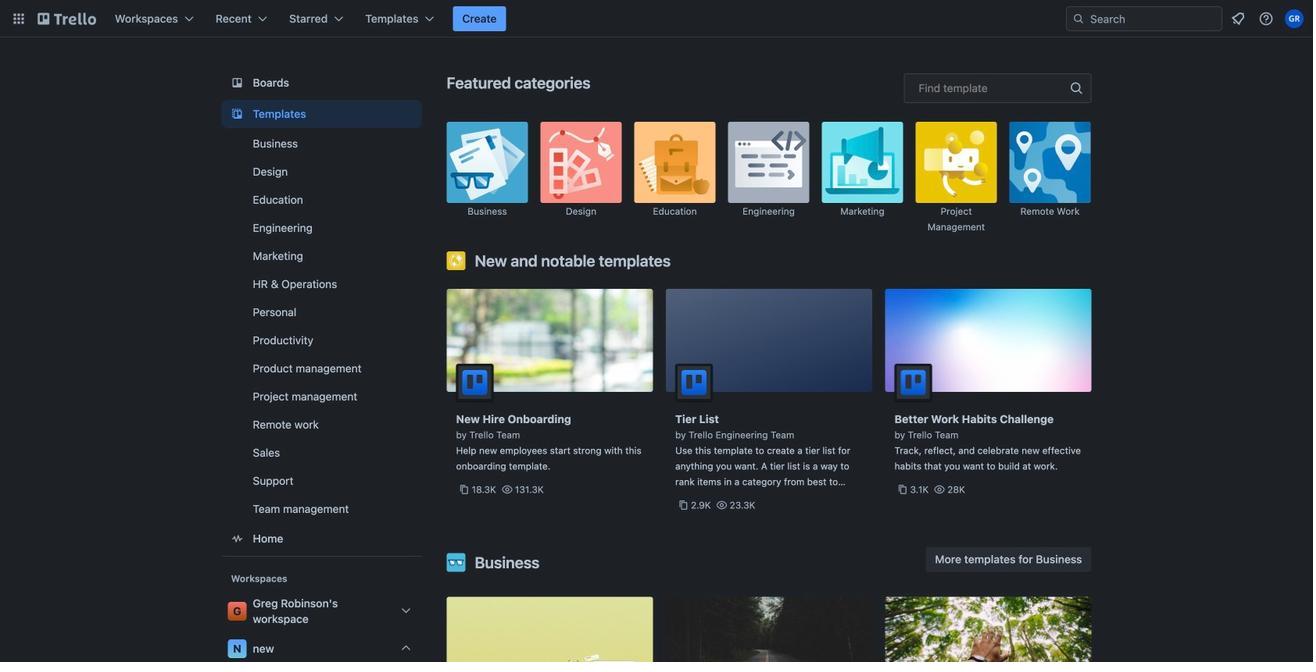 Task type: vqa. For each thing, say whether or not it's contained in the screenshot.
)
no



Task type: describe. For each thing, give the bounding box(es) containing it.
open information menu image
[[1259, 11, 1274, 27]]

home image
[[228, 530, 247, 549]]

back to home image
[[38, 6, 96, 31]]

Search field
[[1085, 7, 1222, 30]]

remote work icon image
[[1010, 122, 1091, 203]]

trello team image
[[456, 364, 494, 402]]

engineering icon image
[[728, 122, 810, 203]]

0 notifications image
[[1229, 9, 1248, 28]]

greg robinson (gregrobinson96) image
[[1285, 9, 1304, 28]]

2 business icon image from the top
[[447, 554, 466, 573]]

search image
[[1073, 13, 1085, 25]]



Task type: locate. For each thing, give the bounding box(es) containing it.
primary element
[[0, 0, 1313, 38]]

trello engineering team image
[[676, 364, 713, 402]]

education icon image
[[634, 122, 716, 203]]

template board image
[[228, 105, 247, 124]]

1 business icon image from the top
[[447, 122, 528, 203]]

board image
[[228, 73, 247, 92]]

None field
[[904, 73, 1092, 103]]

1 vertical spatial business icon image
[[447, 554, 466, 573]]

marketing icon image
[[822, 122, 903, 203]]

business icon image
[[447, 122, 528, 203], [447, 554, 466, 573]]

trello team image
[[895, 364, 932, 402]]

project management icon image
[[916, 122, 997, 203]]

design icon image
[[541, 122, 622, 203]]

0 vertical spatial business icon image
[[447, 122, 528, 203]]



